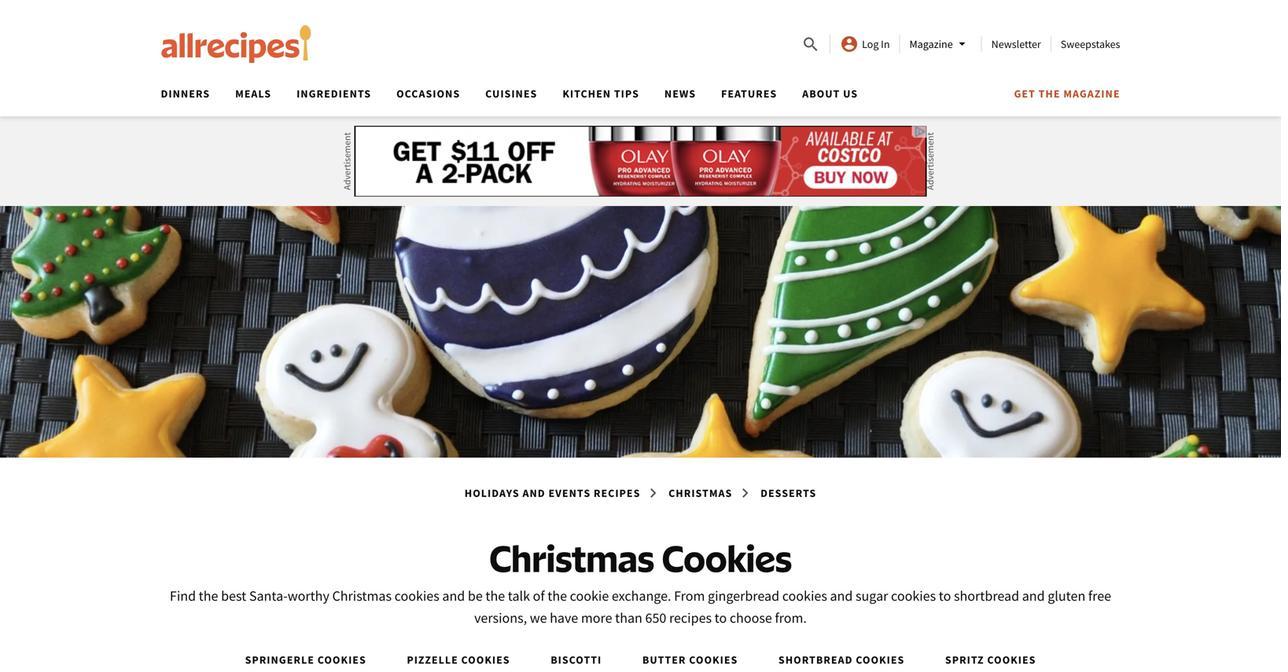 Task type: vqa. For each thing, say whether or not it's contained in the screenshot.
is
no



Task type: describe. For each thing, give the bounding box(es) containing it.
kitchen tips
[[563, 87, 639, 101]]

get the magazine
[[1014, 87, 1120, 101]]

meals link
[[235, 87, 271, 101]]

worthy
[[288, 587, 329, 605]]

1 vertical spatial to
[[715, 609, 727, 627]]

gluten
[[1048, 587, 1086, 605]]

gingerbread
[[708, 587, 780, 605]]

features link
[[721, 87, 777, 101]]

desserts link
[[758, 483, 819, 503]]

about us
[[802, 87, 858, 101]]

desserts
[[761, 486, 817, 500]]

in
[[881, 37, 890, 51]]

sweepstakes link
[[1061, 37, 1120, 51]]

have
[[550, 609, 578, 627]]

news
[[665, 87, 696, 101]]

find the best santa-worthy christmas cookies and be the talk of the cookie exchange. from gingerbread cookies and sugar cookies to shortbread and gluten free versions, we have more than 650 recipes to choose from.
[[170, 587, 1111, 627]]

from
[[674, 587, 705, 605]]

dinners
[[161, 87, 210, 101]]

christmas cookies
[[489, 536, 792, 581]]

log in link
[[840, 35, 890, 53]]

chevron_right image
[[644, 484, 663, 503]]

features
[[721, 87, 777, 101]]

3 the from the left
[[548, 587, 567, 605]]

newsletter
[[992, 37, 1041, 51]]

us
[[843, 87, 858, 101]]

650
[[645, 609, 666, 627]]

recipes
[[669, 609, 712, 627]]

and left events
[[523, 486, 546, 500]]

ingredients
[[297, 87, 371, 101]]

get the magazine link
[[1014, 87, 1120, 101]]

be
[[468, 587, 483, 605]]

cookie
[[570, 587, 609, 605]]

sugar
[[856, 587, 888, 605]]

cookies
[[662, 536, 792, 581]]

recipes
[[594, 486, 641, 500]]

occasions link
[[396, 87, 460, 101]]

3 cookies from the left
[[891, 587, 936, 605]]

christmas for christmas cookies
[[489, 536, 654, 581]]

2 the from the left
[[486, 587, 505, 605]]

holidays and events recipes link
[[462, 483, 643, 503]]

kitchen tips link
[[563, 87, 639, 101]]

and left gluten
[[1022, 587, 1045, 605]]

account image
[[840, 35, 859, 53]]



Task type: locate. For each thing, give the bounding box(es) containing it.
0 horizontal spatial to
[[715, 609, 727, 627]]

dinners link
[[161, 87, 210, 101]]

1 cookies from the left
[[395, 587, 439, 605]]

navigation containing dinners
[[148, 82, 1120, 116]]

0 horizontal spatial christmas
[[332, 587, 392, 605]]

meals
[[235, 87, 271, 101]]

sweepstakes
[[1061, 37, 1120, 51]]

2 horizontal spatial christmas
[[669, 486, 733, 500]]

about
[[802, 87, 840, 101]]

cookies
[[395, 587, 439, 605], [782, 587, 827, 605], [891, 587, 936, 605]]

tips
[[614, 87, 639, 101]]

cookies right 'sugar'
[[891, 587, 936, 605]]

magazine
[[1064, 87, 1120, 101]]

holidays and events recipes
[[465, 486, 641, 500]]

events
[[549, 486, 591, 500]]

free
[[1088, 587, 1111, 605]]

newsletter button
[[992, 37, 1041, 51]]

cookies up the from.
[[782, 587, 827, 605]]

2 vertical spatial christmas
[[332, 587, 392, 605]]

to left shortbread
[[939, 587, 951, 605]]

choose
[[730, 609, 772, 627]]

to
[[939, 587, 951, 605], [715, 609, 727, 627]]

of
[[533, 587, 545, 605]]

log
[[862, 37, 879, 51]]

cuisines link
[[485, 87, 537, 101]]

log in
[[862, 37, 890, 51]]

the
[[1039, 87, 1061, 101]]

christmas inside "find the best santa-worthy christmas cookies and be the talk of the cookie exchange. from gingerbread cookies and sugar cookies to shortbread and gluten free versions, we have more than 650 recipes to choose from."
[[332, 587, 392, 605]]

talk
[[508, 587, 530, 605]]

the right the be
[[486, 587, 505, 605]]

christmas link
[[666, 483, 735, 503]]

0 horizontal spatial cookies
[[395, 587, 439, 605]]

home image
[[161, 25, 312, 63]]

christmas inside 'link'
[[669, 486, 733, 500]]

1 horizontal spatial the
[[486, 587, 505, 605]]

1 horizontal spatial christmas
[[489, 536, 654, 581]]

1 vertical spatial christmas
[[489, 536, 654, 581]]

0 horizontal spatial the
[[199, 587, 218, 605]]

and
[[523, 486, 546, 500], [442, 587, 465, 605], [830, 587, 853, 605], [1022, 587, 1045, 605]]

christmas for christmas
[[669, 486, 733, 500]]

kitchen
[[563, 87, 611, 101]]

shortbread
[[954, 587, 1019, 605]]

the right 'of'
[[548, 587, 567, 605]]

to left choose
[[715, 609, 727, 627]]

the left best
[[199, 587, 218, 605]]

christmas left chevron_right image
[[669, 486, 733, 500]]

0 vertical spatial christmas
[[669, 486, 733, 500]]

cuisines
[[485, 87, 537, 101]]

magazine button
[[910, 35, 972, 53]]

cookies left the be
[[395, 587, 439, 605]]

1 horizontal spatial to
[[939, 587, 951, 605]]

versions,
[[474, 609, 527, 627]]

from.
[[775, 609, 807, 627]]

than
[[615, 609, 643, 627]]

the
[[199, 587, 218, 605], [486, 587, 505, 605], [548, 587, 567, 605]]

more
[[581, 609, 612, 627]]

christmas up cookie
[[489, 536, 654, 581]]

about us link
[[802, 87, 858, 101]]

chevron_right image
[[736, 484, 755, 503]]

1 the from the left
[[199, 587, 218, 605]]

christmas right worthy
[[332, 587, 392, 605]]

and left the be
[[442, 587, 465, 605]]

colorful christmas cookies cut out in star, ornament, and snowman shapes image
[[0, 206, 1281, 458]]

get
[[1014, 87, 1036, 101]]

0 vertical spatial to
[[939, 587, 951, 605]]

santa-
[[249, 587, 288, 605]]

news link
[[665, 87, 696, 101]]

best
[[221, 587, 246, 605]]

2 horizontal spatial the
[[548, 587, 567, 605]]

navigation
[[148, 82, 1120, 116]]

christmas
[[669, 486, 733, 500], [489, 536, 654, 581], [332, 587, 392, 605]]

exchange.
[[612, 587, 671, 605]]

find
[[170, 587, 196, 605]]

holidays
[[465, 486, 520, 500]]

caret_down image
[[953, 35, 972, 53]]

we
[[530, 609, 547, 627]]

advertisement element
[[354, 126, 927, 197]]

banner
[[0, 0, 1281, 116]]

2 horizontal spatial cookies
[[891, 587, 936, 605]]

2 cookies from the left
[[782, 587, 827, 605]]

ingredients link
[[297, 87, 371, 101]]

occasions
[[396, 87, 460, 101]]

magazine
[[910, 37, 953, 51]]

and left 'sugar'
[[830, 587, 853, 605]]

search image
[[802, 35, 820, 54]]

banner containing log in
[[0, 0, 1281, 116]]

1 horizontal spatial cookies
[[782, 587, 827, 605]]



